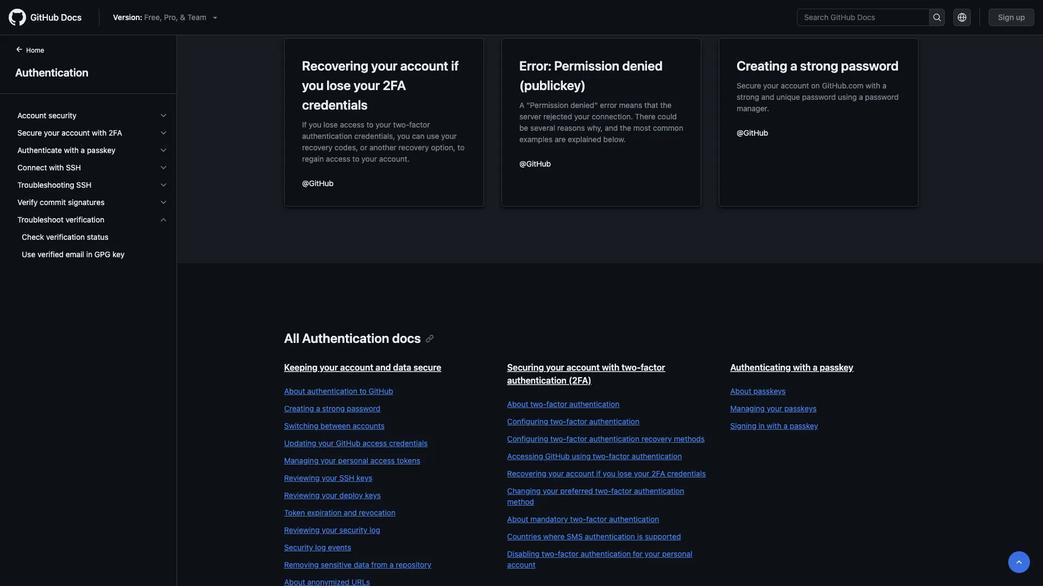 Task type: vqa. For each thing, say whether or not it's contained in the screenshot.
the middle 2FA
yes



Task type: describe. For each thing, give the bounding box(es) containing it.
token
[[284, 509, 305, 518]]

access down codes,
[[326, 154, 350, 163]]

security inside 'link'
[[339, 526, 367, 535]]

two- inside if you lose access to your two-factor authentication credentials, you can use your recovery codes, or another recovery option, to regain access to your account.
[[393, 120, 409, 129]]

authenticate with a passkey button
[[13, 142, 172, 159]]

error: permission denied (publickey)
[[519, 58, 663, 93]]

github inside accessing github using two-factor authentication link
[[545, 452, 570, 461]]

countries where sms authentication is supported
[[507, 533, 681, 542]]

1 vertical spatial passkeys
[[784, 404, 817, 413]]

denied"
[[571, 101, 598, 109]]

0 horizontal spatial creating a strong password
[[284, 404, 380, 413]]

github.com
[[822, 81, 864, 90]]

accounts
[[353, 422, 385, 431]]

with up troubleshooting ssh
[[49, 163, 64, 172]]

account security button
[[13, 107, 172, 124]]

a down github.com
[[859, 92, 863, 101]]

keeping
[[284, 363, 318, 373]]

authentication inside about two-factor authentication link
[[569, 400, 620, 409]]

reviewing for reviewing your deploy keys
[[284, 491, 320, 500]]

option,
[[431, 143, 455, 152]]

1 horizontal spatial recovering
[[507, 470, 546, 479]]

reasons
[[557, 123, 585, 132]]

strong inside secure your account on github.com with a strong and unique password using a password manager.
[[737, 92, 759, 101]]

about passkeys
[[730, 387, 786, 396]]

triangle down image
[[211, 13, 219, 22]]

your inside the managing your personal access tokens link
[[321, 457, 336, 466]]

docs
[[61, 12, 82, 23]]

github docs link
[[9, 9, 90, 26]]

account inside recovering your account if you lose your 2fa credentials
[[400, 58, 448, 73]]

factor inside disabling two-factor authentication for your personal account
[[558, 550, 579, 559]]

0 vertical spatial credentials
[[302, 97, 368, 112]]

a inside "dropdown button"
[[81, 146, 85, 155]]

permission
[[554, 58, 619, 73]]

configuring for configuring two-factor authentication
[[507, 418, 548, 426]]

switching between accounts
[[284, 422, 385, 431]]

account
[[17, 111, 46, 120]]

with inside the securing your account with two-factor authentication (2fa)
[[602, 363, 620, 373]]

check verification status
[[22, 233, 108, 242]]

commit
[[40, 198, 66, 207]]

passkey inside signing in with a passkey link
[[790, 422, 818, 431]]

about inside about mandatory two-factor authentication link
[[507, 515, 528, 524]]

about mandatory two-factor authentication link
[[507, 515, 709, 525]]

token expiration and revocation link
[[284, 508, 486, 519]]

account security
[[17, 111, 76, 120]]

signing in with a passkey
[[730, 422, 818, 431]]

troubleshooting ssh
[[17, 181, 91, 190]]

sign up link
[[989, 9, 1034, 26]]

about for authenticating with a passkey
[[730, 387, 751, 396]]

connect with ssh button
[[13, 159, 172, 177]]

ssh inside troubleshooting ssh dropdown button
[[76, 181, 91, 190]]

two- inside about two-factor authentication link
[[530, 400, 547, 409]]

repository
[[396, 561, 431, 570]]

troubleshooting ssh button
[[13, 177, 172, 194]]

1 horizontal spatial recovering your account if you lose your 2fa credentials
[[507, 470, 706, 479]]

your inside reviewing your ssh keys link
[[322, 474, 337, 483]]

reviewing your ssh keys
[[284, 474, 372, 483]]

reviewing your ssh keys link
[[284, 473, 486, 484]]

with up about passkeys link
[[793, 363, 811, 373]]

authentication inside accessing github using two-factor authentication link
[[632, 452, 682, 461]]

managing for managing your passkeys
[[730, 404, 765, 413]]

sc 9kayk9 0 image for a
[[159, 146, 168, 155]]

authentication link
[[13, 64, 164, 80]]

revocation
[[359, 509, 396, 518]]

0 horizontal spatial personal
[[338, 457, 368, 466]]

credentials,
[[354, 131, 395, 140]]

your inside a "permission denied" error means that the server rejected your connection. there could be several reasons why, and the most common examples are explained below.
[[574, 112, 590, 121]]

connection.
[[592, 112, 633, 121]]

from
[[371, 561, 388, 570]]

mandatory
[[530, 515, 568, 524]]

keys for reviewing your ssh keys
[[356, 474, 372, 483]]

countries
[[507, 533, 541, 542]]

a inside "link"
[[390, 561, 394, 570]]

personal inside disabling two-factor authentication for your personal account
[[662, 550, 692, 559]]

ssh for connect with ssh
[[66, 163, 81, 172]]

factor inside 'changing your preferred two-factor authentication method'
[[611, 487, 632, 496]]

and inside token expiration and revocation link
[[344, 509, 357, 518]]

regain
[[302, 154, 324, 163]]

a
[[519, 101, 524, 109]]

status
[[87, 233, 108, 242]]

reviewing for reviewing your ssh keys
[[284, 474, 320, 483]]

github inside github docs link
[[30, 12, 59, 23]]

with inside secure your account on github.com with a strong and unique password using a password manager.
[[866, 81, 880, 90]]

search image
[[933, 13, 941, 22]]

examples
[[519, 135, 553, 144]]

and up about authentication to github "link"
[[376, 363, 391, 373]]

your inside secure your account on github.com with a strong and unique password using a password manager.
[[763, 81, 779, 90]]

sign
[[998, 13, 1014, 22]]

free,
[[144, 13, 162, 22]]

1 vertical spatial the
[[620, 123, 631, 132]]

use
[[22, 250, 35, 259]]

configuring for configuring two-factor authentication recovery methods
[[507, 435, 548, 444]]

0 horizontal spatial if
[[451, 58, 459, 73]]

1 horizontal spatial creating a strong password
[[737, 58, 899, 73]]

your inside disabling two-factor authentication for your personal account
[[645, 550, 660, 559]]

Search GitHub Docs search field
[[798, 9, 929, 26]]

on
[[811, 81, 820, 90]]

deploy
[[339, 491, 363, 500]]

to inside "link"
[[360, 387, 367, 396]]

managing your personal access tokens
[[284, 457, 420, 466]]

verify commit signatures
[[17, 198, 105, 207]]

2 vertical spatial 2fa
[[652, 470, 665, 479]]

authentication inside if you lose access to your two-factor authentication credentials, you can use your recovery codes, or another recovery option, to regain access to your account.
[[302, 131, 352, 140]]

@github for creating a strong password
[[737, 128, 768, 137]]

sc 9kayk9 0 image inside troubleshoot verification dropdown button
[[159, 216, 168, 224]]

to up credentials,
[[366, 120, 374, 129]]

verify commit signatures button
[[13, 194, 172, 211]]

access for personal
[[370, 457, 395, 466]]

there
[[635, 112, 655, 121]]

lose inside if you lose access to your two-factor authentication credentials, you can use your recovery codes, or another recovery option, to regain access to your account.
[[323, 120, 338, 129]]

disabling two-factor authentication for your personal account
[[507, 550, 692, 570]]

verification for troubleshoot
[[66, 215, 104, 224]]

two- inside configuring two-factor authentication "link"
[[550, 418, 566, 426]]

2 horizontal spatial credentials
[[667, 470, 706, 479]]

expiration
[[307, 509, 342, 518]]

check
[[22, 233, 44, 242]]

1 vertical spatial authentication
[[302, 331, 389, 346]]

configuring two-factor authentication recovery methods
[[507, 435, 705, 444]]

a up unique
[[790, 58, 797, 73]]

use verified email in gpg key link
[[13, 246, 172, 263]]

your inside managing your passkeys link
[[767, 404, 782, 413]]

authentication element
[[0, 44, 177, 586]]

pro,
[[164, 13, 178, 22]]

switching between accounts link
[[284, 421, 486, 432]]

accessing
[[507, 452, 543, 461]]

1 horizontal spatial recovery
[[399, 143, 429, 152]]

with down account security dropdown button
[[92, 128, 107, 137]]

secure
[[414, 363, 441, 373]]

using inside secure your account on github.com with a strong and unique password using a password manager.
[[838, 92, 857, 101]]

troubleshoot verification element containing check verification status
[[9, 229, 177, 263]]

about passkeys link
[[730, 386, 932, 397]]

@github for error: permission denied (publickey)
[[519, 159, 551, 168]]

secure your account with 2fa button
[[13, 124, 172, 142]]

scroll to top image
[[1015, 559, 1024, 567]]

and inside a "permission denied" error means that the server rejected your connection. there could be several reasons why, and the most common examples are explained below.
[[605, 123, 618, 132]]

0 vertical spatial 2fa
[[383, 78, 406, 93]]

you up if
[[302, 78, 324, 93]]

1 vertical spatial if
[[596, 470, 601, 479]]

authentication inside 'changing your preferred two-factor authentication method'
[[634, 487, 684, 496]]

account inside dropdown button
[[62, 128, 90, 137]]

methods
[[674, 435, 705, 444]]

or
[[360, 143, 367, 152]]

configuring two-factor authentication link
[[507, 417, 709, 428]]

your inside 'changing your preferred two-factor authentication method'
[[543, 487, 558, 496]]

keys for reviewing your deploy keys
[[365, 491, 381, 500]]

two- inside about mandatory two-factor authentication link
[[570, 515, 586, 524]]

rejected
[[543, 112, 572, 121]]

sms
[[567, 533, 583, 542]]

authentication inside the configuring two-factor authentication recovery methods "link"
[[589, 435, 639, 444]]

connect
[[17, 163, 47, 172]]

codes,
[[335, 143, 358, 152]]

troubleshoot verification button
[[13, 211, 172, 229]]

configuring two-factor authentication recovery methods link
[[507, 434, 709, 445]]

strong inside creating a strong password link
[[322, 404, 345, 413]]

keeping your account and data secure
[[284, 363, 441, 373]]

creating a strong password link
[[284, 404, 486, 415]]

access for lose
[[340, 120, 364, 129]]

error
[[600, 101, 617, 109]]

authentication inside the securing your account with two-factor authentication (2fa)
[[507, 376, 567, 386]]

2 vertical spatial lose
[[618, 470, 632, 479]]

0 horizontal spatial recovering your account if you lose your 2fa credentials
[[302, 58, 459, 112]]

(2fa)
[[569, 376, 592, 386]]

tokens
[[397, 457, 420, 466]]

authentication inside configuring two-factor authentication "link"
[[589, 418, 639, 426]]

why,
[[587, 123, 603, 132]]

up
[[1016, 13, 1025, 22]]

troubleshoot verification
[[17, 215, 104, 224]]

with inside "dropdown button"
[[64, 146, 79, 155]]

removing sensitive data from a repository link
[[284, 560, 486, 571]]



Task type: locate. For each thing, give the bounding box(es) containing it.
sensitive
[[321, 561, 352, 570]]

0 vertical spatial reviewing
[[284, 474, 320, 483]]

about down keeping
[[284, 387, 305, 396]]

account.
[[379, 154, 410, 163]]

passkeys
[[754, 387, 786, 396], [784, 404, 817, 413]]

github inside about authentication to github "link"
[[369, 387, 393, 396]]

0 vertical spatial strong
[[800, 58, 838, 73]]

1 horizontal spatial log
[[369, 526, 380, 535]]

1 vertical spatial credentials
[[389, 439, 428, 448]]

verification for check
[[46, 233, 85, 242]]

troubleshoot
[[17, 215, 64, 224]]

0 vertical spatial personal
[[338, 457, 368, 466]]

use
[[427, 131, 439, 140]]

sc 9kayk9 0 image inside secure your account with 2fa dropdown button
[[159, 129, 168, 137]]

strong up switching between accounts
[[322, 404, 345, 413]]

2fa inside dropdown button
[[109, 128, 122, 137]]

ssh for reviewing your ssh keys
[[339, 474, 354, 483]]

1 sc 9kayk9 0 image from the top
[[159, 129, 168, 137]]

1 horizontal spatial the
[[660, 101, 672, 109]]

your
[[371, 58, 398, 73], [354, 78, 380, 93], [763, 81, 779, 90], [574, 112, 590, 121], [376, 120, 391, 129], [44, 128, 59, 137], [441, 131, 457, 140], [362, 154, 377, 163], [320, 363, 338, 373], [546, 363, 564, 373], [767, 404, 782, 413], [318, 439, 334, 448], [321, 457, 336, 466], [548, 470, 564, 479], [634, 470, 650, 479], [322, 474, 337, 483], [543, 487, 558, 496], [322, 491, 337, 500], [322, 526, 337, 535], [645, 550, 660, 559]]

data left secure
[[393, 363, 411, 373]]

2 troubleshoot verification element from the top
[[9, 229, 177, 263]]

and inside secure your account on github.com with a strong and unique password using a password manager.
[[761, 92, 774, 101]]

password
[[841, 58, 899, 73], [802, 92, 836, 101], [865, 92, 899, 101], [347, 404, 380, 413]]

0 horizontal spatial managing
[[284, 457, 319, 466]]

denied
[[622, 58, 663, 73]]

access down updating your github access credentials link
[[370, 457, 395, 466]]

sc 9kayk9 0 image inside authenticate with a passkey "dropdown button"
[[159, 146, 168, 155]]

and up manager. on the right
[[761, 92, 774, 101]]

two-
[[393, 120, 409, 129], [622, 363, 641, 373], [530, 400, 547, 409], [550, 418, 566, 426], [550, 435, 566, 444], [593, 452, 609, 461], [595, 487, 611, 496], [570, 515, 586, 524], [542, 550, 558, 559]]

verify
[[17, 198, 38, 207]]

a down secure your account with 2fa dropdown button
[[81, 146, 85, 155]]

removing sensitive data from a repository
[[284, 561, 431, 570]]

0 horizontal spatial strong
[[322, 404, 345, 413]]

3 reviewing from the top
[[284, 526, 320, 535]]

removing
[[284, 561, 319, 570]]

verification down troubleshoot verification
[[46, 233, 85, 242]]

error:
[[519, 58, 551, 73]]

authentication down about two-factor authentication link
[[589, 418, 639, 426]]

2fa
[[383, 78, 406, 93], [109, 128, 122, 137], [652, 470, 665, 479]]

creating a strong password up switching between accounts
[[284, 404, 380, 413]]

tooltip
[[1008, 552, 1030, 574]]

verification down 'signatures'
[[66, 215, 104, 224]]

in right "signing"
[[759, 422, 765, 431]]

to down codes,
[[352, 154, 359, 163]]

0 horizontal spatial the
[[620, 123, 631, 132]]

changing
[[507, 487, 541, 496]]

disabling
[[507, 550, 540, 559]]

1 vertical spatial recovering
[[507, 470, 546, 479]]

github inside updating your github access credentials link
[[336, 439, 361, 448]]

2 vertical spatial passkey
[[790, 422, 818, 431]]

supported
[[645, 533, 681, 542]]

1 vertical spatial personal
[[662, 550, 692, 559]]

sc 9kayk9 0 image
[[159, 129, 168, 137], [159, 181, 168, 190]]

authentication down about mandatory two-factor authentication link
[[585, 533, 635, 542]]

two- inside the configuring two-factor authentication recovery methods "link"
[[550, 435, 566, 444]]

2 horizontal spatial passkey
[[820, 363, 853, 373]]

0 vertical spatial keys
[[356, 474, 372, 483]]

securing your account with two-factor authentication (2fa)
[[507, 363, 665, 386]]

0 horizontal spatial in
[[86, 250, 92, 259]]

0 horizontal spatial 2fa
[[109, 128, 122, 137]]

using
[[838, 92, 857, 101], [572, 452, 591, 461]]

0 vertical spatial ssh
[[66, 163, 81, 172]]

0 horizontal spatial recovery
[[302, 143, 333, 152]]

2 vertical spatial credentials
[[667, 470, 706, 479]]

access for github
[[363, 439, 387, 448]]

0 horizontal spatial authentication
[[15, 66, 88, 79]]

ssh up deploy
[[339, 474, 354, 483]]

about authentication to github
[[284, 387, 393, 396]]

home link
[[11, 45, 62, 56]]

connect with ssh
[[17, 163, 81, 172]]

personal down updating your github access credentials
[[338, 457, 368, 466]]

0 vertical spatial creating a strong password
[[737, 58, 899, 73]]

about inside about passkeys link
[[730, 387, 751, 396]]

credentials up tokens
[[389, 439, 428, 448]]

personal down supported
[[662, 550, 692, 559]]

1 horizontal spatial creating
[[737, 58, 787, 73]]

recovering your account if you lose your 2fa credentials up credentials,
[[302, 58, 459, 112]]

sc 9kayk9 0 image inside troubleshooting ssh dropdown button
[[159, 181, 168, 190]]

2 horizontal spatial 2fa
[[652, 470, 665, 479]]

common
[[653, 123, 683, 132]]

you inside recovering your account if you lose your 2fa credentials link
[[603, 470, 616, 479]]

server
[[519, 112, 541, 121]]

2fa down accessing github using two-factor authentication link
[[652, 470, 665, 479]]

1 horizontal spatial authentication
[[302, 331, 389, 346]]

and down deploy
[[344, 509, 357, 518]]

0 vertical spatial in
[[86, 250, 92, 259]]

sc 9kayk9 0 image for secure your account with 2fa
[[159, 129, 168, 137]]

recovery down can
[[399, 143, 429, 152]]

(publickey)
[[519, 78, 586, 93]]

0 horizontal spatial creating
[[284, 404, 314, 413]]

1 horizontal spatial strong
[[737, 92, 759, 101]]

factor inside if you lose access to your two-factor authentication credentials, you can use your recovery codes, or another recovery option, to regain access to your account.
[[409, 120, 430, 129]]

if you lose access to your two-factor authentication credentials, you can use your recovery codes, or another recovery option, to regain access to your account.
[[302, 120, 465, 163]]

a down the managing your passkeys
[[784, 422, 788, 431]]

accessing github using two-factor authentication link
[[507, 451, 709, 462]]

authentication inside countries where sms authentication is supported link
[[585, 533, 635, 542]]

0 horizontal spatial passkey
[[87, 146, 115, 155]]

managing for managing your personal access tokens
[[284, 457, 319, 466]]

passkey down managing your passkeys link
[[790, 422, 818, 431]]

0 vertical spatial authentication
[[15, 66, 88, 79]]

2 configuring from the top
[[507, 435, 548, 444]]

0 vertical spatial the
[[660, 101, 672, 109]]

strong up manager. on the right
[[737, 92, 759, 101]]

securing
[[507, 363, 544, 373]]

2 sc 9kayk9 0 image from the top
[[159, 146, 168, 155]]

your inside the securing your account with two-factor authentication (2fa)
[[546, 363, 564, 373]]

1 vertical spatial passkey
[[820, 363, 853, 373]]

two- inside accessing github using two-factor authentication link
[[593, 452, 609, 461]]

1 vertical spatial keys
[[365, 491, 381, 500]]

2 vertical spatial ssh
[[339, 474, 354, 483]]

2 vertical spatial reviewing
[[284, 526, 320, 535]]

1 vertical spatial ssh
[[76, 181, 91, 190]]

signatures
[[68, 198, 105, 207]]

about for securing your account with two-factor authentication (2fa)
[[507, 400, 528, 409]]

recovery left methods at the right bottom
[[642, 435, 672, 444]]

account
[[400, 58, 448, 73], [781, 81, 809, 90], [62, 128, 90, 137], [340, 363, 373, 373], [567, 363, 600, 373], [566, 470, 594, 479], [507, 561, 536, 570]]

you down accessing github using two-factor authentication link
[[603, 470, 616, 479]]

1 vertical spatial using
[[572, 452, 591, 461]]

2 horizontal spatial strong
[[800, 58, 838, 73]]

about for keeping your account and data secure
[[284, 387, 305, 396]]

authentication up configuring two-factor authentication "link" on the bottom
[[569, 400, 620, 409]]

keys down managing your personal access tokens
[[356, 474, 372, 483]]

sc 9kayk9 0 image for troubleshooting ssh
[[159, 181, 168, 190]]

with right github.com
[[866, 81, 880, 90]]

two- inside the securing your account with two-factor authentication (2fa)
[[622, 363, 641, 373]]

and
[[761, 92, 774, 101], [605, 123, 618, 132], [376, 363, 391, 373], [344, 509, 357, 518]]

security down token expiration and revocation
[[339, 526, 367, 535]]

1 vertical spatial reviewing
[[284, 491, 320, 500]]

sc 9kayk9 0 image inside verify commit signatures dropdown button
[[159, 198, 168, 207]]

1 vertical spatial log
[[315, 544, 326, 553]]

troubleshooting
[[17, 181, 74, 190]]

1 configuring from the top
[[507, 418, 548, 426]]

the up could on the right
[[660, 101, 672, 109]]

passkey for authenticating with a passkey
[[820, 363, 853, 373]]

authentication up switching between accounts
[[307, 387, 357, 396]]

recovery
[[302, 143, 333, 152], [399, 143, 429, 152], [642, 435, 672, 444]]

authentication down securing
[[507, 376, 567, 386]]

2 horizontal spatial recovery
[[642, 435, 672, 444]]

1 vertical spatial creating
[[284, 404, 314, 413]]

secure your account with 2fa
[[17, 128, 122, 137]]

@github
[[737, 128, 768, 137], [519, 159, 551, 168], [302, 179, 334, 188]]

two- down recovering your account if you lose your 2fa credentials link in the bottom of the page
[[595, 487, 611, 496]]

a right github.com
[[882, 81, 887, 90]]

2fa up credentials,
[[383, 78, 406, 93]]

two- down where
[[542, 550, 558, 559]]

recovery inside the configuring two-factor authentication recovery methods "link"
[[642, 435, 672, 444]]

in left gpg
[[86, 250, 92, 259]]

4 sc 9kayk9 0 image from the top
[[159, 198, 168, 207]]

access up codes,
[[340, 120, 364, 129]]

reviewing inside 'link'
[[284, 526, 320, 535]]

authentication inside disabling two-factor authentication for your personal account
[[581, 550, 631, 559]]

secure inside dropdown button
[[17, 128, 42, 137]]

0 vertical spatial configuring
[[507, 418, 548, 426]]

authentication inside about mandatory two-factor authentication link
[[609, 515, 659, 524]]

github up managing your personal access tokens
[[336, 439, 361, 448]]

could
[[657, 112, 677, 121]]

1 vertical spatial creating a strong password
[[284, 404, 380, 413]]

1 vertical spatial sc 9kayk9 0 image
[[159, 181, 168, 190]]

0 vertical spatial data
[[393, 363, 411, 373]]

3 sc 9kayk9 0 image from the top
[[159, 164, 168, 172]]

all
[[284, 331, 299, 346]]

github docs
[[30, 12, 82, 23]]

secure for secure your account on github.com with a strong and unique password using a password manager.
[[737, 81, 761, 90]]

passkey inside authenticate with a passkey "dropdown button"
[[87, 146, 115, 155]]

in inside authentication element
[[86, 250, 92, 259]]

credentials down methods at the right bottom
[[667, 470, 706, 479]]

sc 9kayk9 0 image inside account security dropdown button
[[159, 111, 168, 120]]

reviewing down updating
[[284, 474, 320, 483]]

creating up unique
[[737, 58, 787, 73]]

access down accounts
[[363, 439, 387, 448]]

with down secure your account with 2fa
[[64, 146, 79, 155]]

github left the docs
[[30, 12, 59, 23]]

data left from
[[354, 561, 369, 570]]

verification
[[66, 215, 104, 224], [46, 233, 85, 242]]

about two-factor authentication
[[507, 400, 620, 409]]

explained
[[568, 135, 601, 144]]

about authentication to github link
[[284, 386, 486, 397]]

1 vertical spatial strong
[[737, 92, 759, 101]]

two- down securing
[[530, 400, 547, 409]]

managing down updating
[[284, 457, 319, 466]]

use verified email in gpg key
[[22, 250, 125, 259]]

passkeys up the managing your passkeys
[[754, 387, 786, 396]]

troubleshoot verification element containing troubleshoot verification
[[9, 211, 177, 263]]

two- up sms
[[570, 515, 586, 524]]

passkey down secure your account with 2fa dropdown button
[[87, 146, 115, 155]]

1 vertical spatial in
[[759, 422, 765, 431]]

ssh inside reviewing your ssh keys link
[[339, 474, 354, 483]]

@github for recovering your account if you lose your 2fa credentials
[[302, 179, 334, 188]]

1 vertical spatial managing
[[284, 457, 319, 466]]

your inside updating your github access credentials link
[[318, 439, 334, 448]]

5 sc 9kayk9 0 image from the top
[[159, 216, 168, 224]]

2 sc 9kayk9 0 image from the top
[[159, 181, 168, 190]]

authentication up is
[[609, 515, 659, 524]]

verification inside dropdown button
[[66, 215, 104, 224]]

0 vertical spatial lose
[[326, 78, 351, 93]]

select language: current language is english image
[[958, 13, 967, 22]]

1 vertical spatial configuring
[[507, 435, 548, 444]]

a
[[790, 58, 797, 73], [882, 81, 887, 90], [859, 92, 863, 101], [81, 146, 85, 155], [813, 363, 818, 373], [316, 404, 320, 413], [784, 422, 788, 431], [390, 561, 394, 570]]

home
[[26, 46, 44, 54]]

if
[[302, 120, 307, 129]]

0 horizontal spatial recovering
[[302, 58, 368, 73]]

creating
[[737, 58, 787, 73], [284, 404, 314, 413]]

about down securing
[[507, 400, 528, 409]]

credentials up if
[[302, 97, 368, 112]]

data
[[393, 363, 411, 373], [354, 561, 369, 570]]

account inside the securing your account with two-factor authentication (2fa)
[[567, 363, 600, 373]]

0 vertical spatial log
[[369, 526, 380, 535]]

countries where sms authentication is supported link
[[507, 532, 709, 543]]

recovering your account if you lose your 2fa credentials down accessing github using two-factor authentication link
[[507, 470, 706, 479]]

1 vertical spatial security
[[339, 526, 367, 535]]

two- up credentials,
[[393, 120, 409, 129]]

github up creating a strong password link
[[369, 387, 393, 396]]

security
[[284, 544, 313, 553]]

managing
[[730, 404, 765, 413], [284, 457, 319, 466]]

creating up switching
[[284, 404, 314, 413]]

two- inside 'changing your preferred two-factor authentication method'
[[595, 487, 611, 496]]

security up secure your account with 2fa
[[48, 111, 76, 120]]

account inside disabling two-factor authentication for your personal account
[[507, 561, 536, 570]]

secure down account in the left top of the page
[[17, 128, 42, 137]]

1 horizontal spatial managing
[[730, 404, 765, 413]]

key
[[112, 250, 125, 259]]

1 vertical spatial lose
[[323, 120, 338, 129]]

1 horizontal spatial @github
[[519, 159, 551, 168]]

about inside about authentication to github "link"
[[284, 387, 305, 396]]

0 vertical spatial passkeys
[[754, 387, 786, 396]]

passkey for authenticate with a passkey
[[87, 146, 115, 155]]

using down github.com
[[838, 92, 857, 101]]

two- inside disabling two-factor authentication for your personal account
[[542, 550, 558, 559]]

secure for secure your account with 2fa
[[17, 128, 42, 137]]

ssh inside connect with ssh dropdown button
[[66, 163, 81, 172]]

managing your passkeys
[[730, 404, 817, 413]]

sc 9kayk9 0 image inside connect with ssh dropdown button
[[159, 164, 168, 172]]

security inside dropdown button
[[48, 111, 76, 120]]

authentication up keeping your account and data secure
[[302, 331, 389, 346]]

most
[[633, 123, 651, 132]]

&
[[180, 13, 185, 22]]

log inside 'link'
[[369, 526, 380, 535]]

updating your github access credentials link
[[284, 438, 486, 449]]

sc 9kayk9 0 image for ssh
[[159, 164, 168, 172]]

with down the managing your passkeys
[[767, 422, 782, 431]]

authentication down methods at the right bottom
[[632, 452, 682, 461]]

0 horizontal spatial log
[[315, 544, 326, 553]]

authentication down home "link"
[[15, 66, 88, 79]]

between
[[320, 422, 351, 431]]

troubleshoot verification element
[[9, 211, 177, 263], [9, 229, 177, 263]]

for
[[633, 550, 643, 559]]

are
[[555, 135, 566, 144]]

@github down examples
[[519, 159, 551, 168]]

github right accessing on the bottom
[[545, 452, 570, 461]]

authenticate
[[17, 146, 62, 155]]

a up switching between accounts
[[316, 404, 320, 413]]

your inside reviewing your deploy keys link
[[322, 491, 337, 500]]

you left can
[[397, 131, 410, 140]]

sc 9kayk9 0 image for signatures
[[159, 198, 168, 207]]

0 vertical spatial using
[[838, 92, 857, 101]]

reviewing your security log
[[284, 526, 380, 535]]

1 troubleshoot verification element from the top
[[9, 211, 177, 263]]

method
[[507, 498, 534, 507]]

managing your passkeys link
[[730, 404, 932, 415]]

1 horizontal spatial if
[[596, 470, 601, 479]]

reviewing for reviewing your security log
[[284, 526, 320, 535]]

ssh up 'signatures'
[[76, 181, 91, 190]]

1 vertical spatial data
[[354, 561, 369, 570]]

1 vertical spatial 2fa
[[109, 128, 122, 137]]

0 vertical spatial recovering
[[302, 58, 368, 73]]

authentication
[[302, 131, 352, 140], [507, 376, 567, 386], [307, 387, 357, 396], [569, 400, 620, 409], [589, 418, 639, 426], [589, 435, 639, 444], [632, 452, 682, 461], [634, 487, 684, 496], [609, 515, 659, 524], [585, 533, 635, 542], [581, 550, 631, 559]]

0 vertical spatial passkey
[[87, 146, 115, 155]]

version:
[[113, 13, 142, 22]]

1 sc 9kayk9 0 image from the top
[[159, 111, 168, 120]]

1 vertical spatial verification
[[46, 233, 85, 242]]

keys up revocation
[[365, 491, 381, 500]]

your inside reviewing your security log 'link'
[[322, 526, 337, 535]]

1 horizontal spatial using
[[838, 92, 857, 101]]

2 vertical spatial strong
[[322, 404, 345, 413]]

0 vertical spatial sc 9kayk9 0 image
[[159, 129, 168, 137]]

security
[[48, 111, 76, 120], [339, 526, 367, 535]]

below.
[[603, 135, 626, 144]]

sc 9kayk9 0 image
[[159, 111, 168, 120], [159, 146, 168, 155], [159, 164, 168, 172], [159, 198, 168, 207], [159, 216, 168, 224]]

about down authenticating
[[730, 387, 751, 396]]

0 vertical spatial @github
[[737, 128, 768, 137]]

1 vertical spatial secure
[[17, 128, 42, 137]]

ssh down "authenticate with a passkey" at the left top of page
[[66, 163, 81, 172]]

data inside "link"
[[354, 561, 369, 570]]

0 vertical spatial if
[[451, 58, 459, 73]]

1 horizontal spatial credentials
[[389, 439, 428, 448]]

2 reviewing from the top
[[284, 491, 320, 500]]

1 horizontal spatial passkey
[[790, 422, 818, 431]]

None search field
[[797, 9, 945, 26]]

docs
[[392, 331, 421, 346]]

0 vertical spatial verification
[[66, 215, 104, 224]]

strong up on
[[800, 58, 838, 73]]

a up about passkeys link
[[813, 363, 818, 373]]

two- down configuring two-factor authentication
[[550, 435, 566, 444]]

about
[[284, 387, 305, 396], [730, 387, 751, 396], [507, 400, 528, 409], [507, 515, 528, 524]]

secure inside secure your account on github.com with a strong and unique password using a password manager.
[[737, 81, 761, 90]]

2 vertical spatial @github
[[302, 179, 334, 188]]

if
[[451, 58, 459, 73], [596, 470, 601, 479]]

using down configuring two-factor authentication recovery methods
[[572, 452, 591, 461]]

log left events
[[315, 544, 326, 553]]

0 horizontal spatial @github
[[302, 179, 334, 188]]

1 reviewing from the top
[[284, 474, 320, 483]]

your inside secure your account with 2fa dropdown button
[[44, 128, 59, 137]]

about inside about two-factor authentication link
[[507, 400, 528, 409]]

two- down configuring two-factor authentication recovery methods
[[593, 452, 609, 461]]

to down keeping your account and data secure link
[[360, 387, 367, 396]]

0 vertical spatial creating
[[737, 58, 787, 73]]

0 horizontal spatial secure
[[17, 128, 42, 137]]

1 horizontal spatial 2fa
[[383, 78, 406, 93]]

authentication down configuring two-factor authentication "link" on the bottom
[[589, 435, 639, 444]]

0 vertical spatial security
[[48, 111, 76, 120]]

access
[[340, 120, 364, 129], [326, 154, 350, 163], [363, 439, 387, 448], [370, 457, 395, 466]]

the up below.
[[620, 123, 631, 132]]

authentication inside about authentication to github "link"
[[307, 387, 357, 396]]

log down revocation
[[369, 526, 380, 535]]

to right option,
[[458, 143, 465, 152]]

secure up manager. on the right
[[737, 81, 761, 90]]

0 horizontal spatial using
[[572, 452, 591, 461]]

factor inside the securing your account with two-factor authentication (2fa)
[[641, 363, 665, 373]]

with up about two-factor authentication link
[[602, 363, 620, 373]]

1 horizontal spatial in
[[759, 422, 765, 431]]

account inside secure your account on github.com with a strong and unique password using a password manager.
[[781, 81, 809, 90]]

0 horizontal spatial data
[[354, 561, 369, 570]]

changing your preferred two-factor authentication method
[[507, 487, 684, 507]]

creating a strong password
[[737, 58, 899, 73], [284, 404, 380, 413]]

two- up about two-factor authentication link
[[622, 363, 641, 373]]

1 horizontal spatial personal
[[662, 550, 692, 559]]

0 horizontal spatial credentials
[[302, 97, 368, 112]]

reviewing up security
[[284, 526, 320, 535]]

you right if
[[309, 120, 321, 129]]

@github down manager. on the right
[[737, 128, 768, 137]]

0 vertical spatial managing
[[730, 404, 765, 413]]

and down connection.
[[605, 123, 618, 132]]

1 horizontal spatial data
[[393, 363, 411, 373]]

credentials
[[302, 97, 368, 112], [389, 439, 428, 448], [667, 470, 706, 479]]

updating
[[284, 439, 316, 448]]

verified
[[37, 250, 64, 259]]



